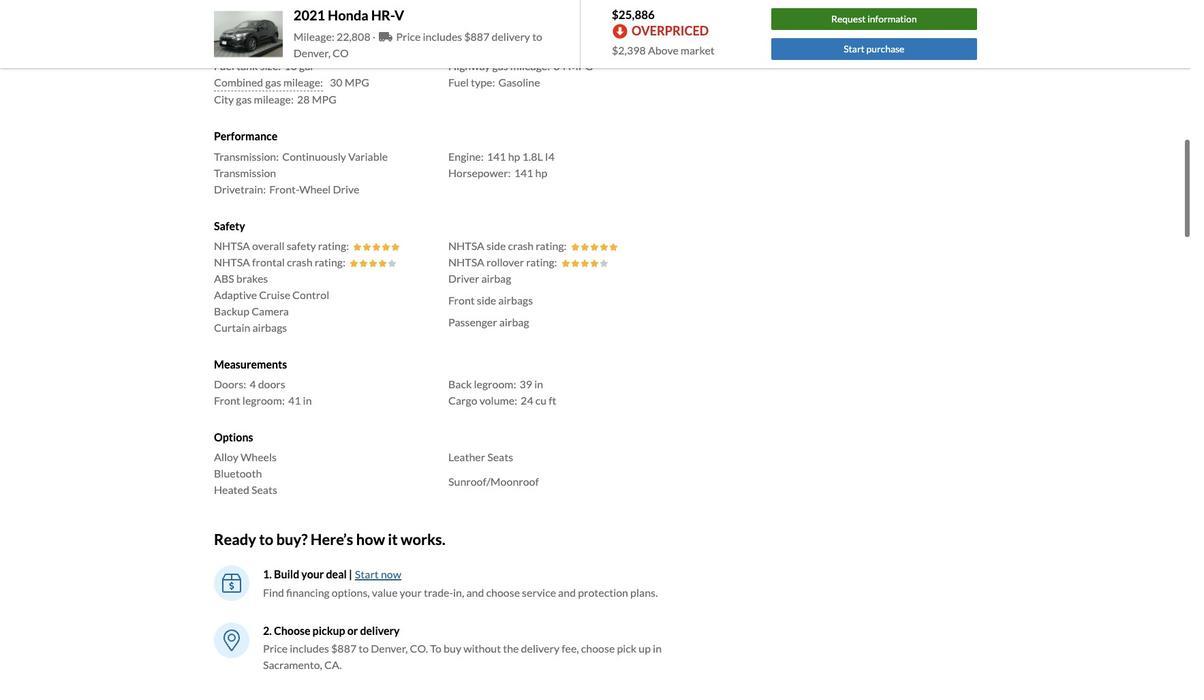 Task type: locate. For each thing, give the bounding box(es) containing it.
rating: up nhtsa rollover rating: at the top left
[[536, 239, 567, 252]]

delivery up the highway gas mileage: 34 mpg fuel type: gasoline
[[492, 30, 530, 43]]

1 vertical spatial fuel
[[214, 60, 234, 72]]

gas up type:
[[492, 60, 508, 72]]

1 horizontal spatial includes
[[423, 30, 462, 43]]

1. build your deal | start now find financing options, value your trade-in, and choose service and protection plans.
[[263, 567, 658, 599]]

pick
[[617, 642, 637, 654]]

hp left 1.8l
[[508, 150, 520, 163]]

0 horizontal spatial hp
[[508, 150, 520, 163]]

service
[[522, 586, 556, 599]]

rating:
[[318, 239, 349, 252], [536, 239, 567, 252], [315, 255, 346, 268], [526, 255, 557, 268]]

2 vertical spatial fuel
[[448, 76, 469, 89]]

1 vertical spatial airbags
[[252, 321, 287, 334]]

rating: right safety
[[318, 239, 349, 252]]

nhtsa for nhtsa frontal crash rating:
[[214, 255, 250, 268]]

1 vertical spatial denver,
[[371, 642, 408, 654]]

side up passenger airbag
[[477, 293, 496, 306]]

41
[[288, 394, 301, 407]]

|
[[349, 567, 352, 580]]

0 horizontal spatial airbags
[[252, 321, 287, 334]]

1 horizontal spatial and
[[558, 586, 576, 599]]

2 vertical spatial mpg
[[312, 93, 337, 106]]

start now button
[[354, 565, 402, 583]]

$25,886
[[612, 7, 655, 22]]

2.
[[263, 624, 272, 637]]

0 horizontal spatial 141
[[487, 150, 506, 163]]

mileage: inside the highway gas mileage: 34 mpg fuel type: gasoline
[[510, 60, 550, 72]]

fuel for fuel economy
[[214, 40, 235, 53]]

1 horizontal spatial front
[[448, 293, 475, 306]]

0 vertical spatial crash
[[508, 239, 534, 252]]

0 vertical spatial mpg
[[568, 60, 593, 72]]

fuel inside the highway gas mileage: 34 mpg fuel type: gasoline
[[448, 76, 469, 89]]

choose left service
[[486, 586, 520, 599]]

mileage: up the gasoline
[[510, 60, 550, 72]]

front side airbags
[[448, 293, 533, 306]]

0 vertical spatial delivery
[[492, 30, 530, 43]]

hp down i4
[[535, 166, 547, 179]]

1 vertical spatial choose
[[581, 642, 615, 654]]

0 vertical spatial price
[[396, 30, 421, 43]]

front down driver
[[448, 293, 475, 306]]

rating: for nhtsa frontal crash rating:
[[315, 255, 346, 268]]

engine:
[[448, 150, 484, 163]]

fuel left economy
[[214, 40, 235, 53]]

airbag for passenger airbag
[[499, 315, 529, 328]]

includes up highway at the top
[[423, 30, 462, 43]]

1 horizontal spatial start
[[844, 43, 865, 55]]

gasoline
[[498, 76, 540, 89]]

fuel inside fuel tank size: 13 gal combined gas mileage: 30 mpg city gas mileage: 28 mpg
[[214, 60, 234, 72]]

adaptive
[[214, 288, 257, 301]]

gas down combined
[[236, 93, 252, 106]]

1 horizontal spatial mpg
[[345, 76, 369, 89]]

0 vertical spatial to
[[532, 30, 542, 43]]

ready to buy? here's how it works.
[[214, 530, 445, 549]]

1 horizontal spatial gas
[[265, 76, 281, 89]]

0 vertical spatial legroom:
[[474, 377, 516, 390]]

includes up sacramento,
[[290, 642, 329, 654]]

2021 honda hr-v image
[[214, 8, 283, 60]]

1 horizontal spatial airbags
[[498, 293, 533, 306]]

1 horizontal spatial price
[[396, 30, 421, 43]]

driver airbag
[[448, 272, 511, 285]]

$887 up highway at the top
[[464, 30, 490, 43]]

choose right fee,
[[581, 642, 615, 654]]

2 horizontal spatial in
[[653, 642, 662, 654]]

and right in,
[[466, 586, 484, 599]]

1 horizontal spatial to
[[359, 642, 369, 654]]

1 vertical spatial airbag
[[499, 315, 529, 328]]

airbag down front side airbags
[[499, 315, 529, 328]]

start right |
[[355, 567, 379, 580]]

2 vertical spatial to
[[359, 642, 369, 654]]

choose inside 2. choose pickup or delivery price includes $887 to denver, co. to buy without the delivery fee, choose pick up in sacramento, ca.
[[581, 642, 615, 654]]

0 horizontal spatial legroom:
[[242, 394, 285, 407]]

0 vertical spatial choose
[[486, 586, 520, 599]]

volume:
[[479, 394, 517, 407]]

legroom: inside back legroom: 39 in cargo volume: 24 cu ft
[[474, 377, 516, 390]]

abs brakes adaptive cruise control backup camera curtain airbags
[[214, 272, 329, 334]]

seats down "bluetooth"
[[251, 483, 277, 496]]

mileage: left 28 in the left top of the page
[[254, 93, 294, 106]]

highway gas mileage: 34 mpg fuel type: gasoline
[[448, 60, 593, 89]]

28
[[297, 93, 310, 106]]

type:
[[471, 76, 495, 89]]

2 horizontal spatial to
[[532, 30, 542, 43]]

mpg right 30
[[345, 76, 369, 89]]

141 down 1.8l
[[514, 166, 533, 179]]

hp
[[508, 150, 520, 163], [535, 166, 547, 179]]

your up financing in the left of the page
[[301, 567, 324, 580]]

1 vertical spatial seats
[[251, 483, 277, 496]]

1 vertical spatial start
[[355, 567, 379, 580]]

hr-
[[371, 7, 394, 23]]

in,
[[453, 586, 464, 599]]

0 vertical spatial your
[[301, 567, 324, 580]]

legroom: down doors
[[242, 394, 285, 407]]

leather
[[448, 450, 485, 463]]

delivery right or
[[360, 624, 400, 637]]

1 horizontal spatial denver,
[[371, 642, 408, 654]]

airbags down camera on the top of the page
[[252, 321, 287, 334]]

cargo
[[448, 394, 477, 407]]

denver, up gal
[[294, 46, 330, 59]]

control
[[292, 288, 329, 301]]

start inside button
[[844, 43, 865, 55]]

fuel down highway at the top
[[448, 76, 469, 89]]

to inside price includes $887 delivery to denver, co
[[532, 30, 542, 43]]

crash down safety
[[287, 255, 312, 268]]

airbags
[[498, 293, 533, 306], [252, 321, 287, 334]]

0 horizontal spatial denver,
[[294, 46, 330, 59]]

1 vertical spatial includes
[[290, 642, 329, 654]]

0 vertical spatial fuel
[[214, 40, 235, 53]]

start left chevron right 'icon'
[[844, 43, 865, 55]]

mileage: 22,808 ·
[[294, 30, 378, 43]]

1 vertical spatial front
[[214, 394, 240, 407]]

delivery
[[492, 30, 530, 43], [360, 624, 400, 637], [521, 642, 559, 654]]

0 vertical spatial gas
[[492, 60, 508, 72]]

transmission:
[[214, 150, 279, 163]]

chevron left image
[[794, 48, 803, 64]]

crash
[[508, 239, 534, 252], [287, 255, 312, 268]]

co
[[333, 46, 349, 59]]

1 horizontal spatial $887
[[464, 30, 490, 43]]

to inside 2. choose pickup or delivery price includes $887 to denver, co. to buy without the delivery fee, choose pick up in sacramento, ca.
[[359, 642, 369, 654]]

1 horizontal spatial 141
[[514, 166, 533, 179]]

crash up rollover
[[508, 239, 534, 252]]

options
[[214, 431, 253, 444]]

4
[[250, 377, 256, 390]]

in right 39
[[534, 377, 543, 390]]

cruise
[[259, 288, 290, 301]]

your
[[301, 567, 324, 580], [400, 586, 422, 599]]

0 vertical spatial airbags
[[498, 293, 533, 306]]

nhtsa rollover rating:
[[448, 255, 557, 268]]

1 vertical spatial $887
[[331, 642, 357, 654]]

mileage:
[[294, 30, 334, 43]]

·
[[373, 30, 376, 43]]

mpg right 28 in the left top of the page
[[312, 93, 337, 106]]

2021 honda hr-v
[[294, 7, 404, 23]]

1 and from the left
[[466, 586, 484, 599]]

0 vertical spatial seats
[[487, 450, 513, 463]]

seats up 'sunroof/moonroof'
[[487, 450, 513, 463]]

$887 up ca.
[[331, 642, 357, 654]]

ft
[[549, 394, 556, 407]]

horsepower:
[[448, 166, 511, 179]]

price right 'truck moving' icon
[[396, 30, 421, 43]]

0 vertical spatial start
[[844, 43, 865, 55]]

1 horizontal spatial choose
[[581, 642, 615, 654]]

side for front
[[477, 293, 496, 306]]

2021
[[294, 7, 325, 23]]

1 vertical spatial legroom:
[[242, 394, 285, 407]]

includes inside price includes $887 delivery to denver, co
[[423, 30, 462, 43]]

141 up horsepower:
[[487, 150, 506, 163]]

0 vertical spatial in
[[534, 377, 543, 390]]

denver, left the co.
[[371, 642, 408, 654]]

mileage: down gal
[[283, 76, 323, 89]]

and right service
[[558, 586, 576, 599]]

0 vertical spatial airbag
[[481, 272, 511, 285]]

side for nhtsa
[[487, 239, 506, 252]]

truck moving image
[[379, 31, 393, 42]]

0 vertical spatial mileage:
[[510, 60, 550, 72]]

options,
[[332, 586, 370, 599]]

1 horizontal spatial in
[[534, 377, 543, 390]]

2 vertical spatial gas
[[236, 93, 252, 106]]

economy
[[237, 40, 281, 53]]

2 horizontal spatial mpg
[[568, 60, 593, 72]]

0 vertical spatial side
[[487, 239, 506, 252]]

price
[[396, 30, 421, 43], [263, 642, 288, 654]]

mpg
[[568, 60, 593, 72], [345, 76, 369, 89], [312, 93, 337, 106]]

1 vertical spatial your
[[400, 586, 422, 599]]

buy
[[444, 642, 461, 654]]

nhtsa frontal crash rating:
[[214, 255, 346, 268]]

mileage:
[[510, 60, 550, 72], [283, 76, 323, 89], [254, 93, 294, 106]]

price inside price includes $887 delivery to denver, co
[[396, 30, 421, 43]]

airbag down nhtsa rollover rating: at the top left
[[481, 272, 511, 285]]

in right 41
[[303, 394, 312, 407]]

0 vertical spatial denver,
[[294, 46, 330, 59]]

fuel up combined
[[214, 60, 234, 72]]

to up the highway gas mileage: 34 mpg fuel type: gasoline
[[532, 30, 542, 43]]

1 horizontal spatial hp
[[535, 166, 547, 179]]

rating: down safety
[[315, 255, 346, 268]]

1 vertical spatial to
[[259, 530, 273, 549]]

delivery right the the
[[521, 642, 559, 654]]

1 vertical spatial crash
[[287, 255, 312, 268]]

$887 inside 2. choose pickup or delivery price includes $887 to denver, co. to buy without the delivery fee, choose pick up in sacramento, ca.
[[331, 642, 357, 654]]

includes
[[423, 30, 462, 43], [290, 642, 329, 654]]

0 horizontal spatial gas
[[236, 93, 252, 106]]

39
[[520, 377, 532, 390]]

to
[[430, 642, 442, 654]]

0 horizontal spatial seats
[[251, 483, 277, 496]]

size:
[[260, 60, 281, 72]]

0 horizontal spatial front
[[214, 394, 240, 407]]

gas
[[492, 60, 508, 72], [265, 76, 281, 89], [236, 93, 252, 106]]

22,808
[[337, 30, 370, 43]]

side
[[487, 239, 506, 252], [477, 293, 496, 306]]

start purchase button
[[771, 38, 977, 60]]

0 vertical spatial $887
[[464, 30, 490, 43]]

price down 2.
[[263, 642, 288, 654]]

2 horizontal spatial gas
[[492, 60, 508, 72]]

your right value
[[400, 586, 422, 599]]

rating: right rollover
[[526, 255, 557, 268]]

trade-
[[424, 586, 453, 599]]

gas down size:
[[265, 76, 281, 89]]

13
[[284, 60, 297, 72]]

$887
[[464, 30, 490, 43], [331, 642, 357, 654]]

side up nhtsa rollover rating: at the top left
[[487, 239, 506, 252]]

start
[[844, 43, 865, 55], [355, 567, 379, 580]]

now
[[381, 567, 401, 580]]

1 vertical spatial in
[[303, 394, 312, 407]]

in right up
[[653, 642, 662, 654]]

passenger airbag
[[448, 315, 529, 328]]

to left the co.
[[359, 642, 369, 654]]

0 horizontal spatial price
[[263, 642, 288, 654]]

0 horizontal spatial choose
[[486, 586, 520, 599]]

0 horizontal spatial includes
[[290, 642, 329, 654]]

24
[[521, 394, 533, 407]]

0 horizontal spatial start
[[355, 567, 379, 580]]

1 vertical spatial side
[[477, 293, 496, 306]]

0 horizontal spatial $887
[[331, 642, 357, 654]]

exterior color: black
[[214, 3, 312, 16]]

mpg right 34
[[568, 60, 593, 72]]

in inside doors: 4 doors front legroom: 41 in
[[303, 394, 312, 407]]

$2,398 above market
[[612, 44, 715, 57]]

fuel tank size: 13 gal combined gas mileage: 30 mpg city gas mileage: 28 mpg
[[214, 60, 369, 106]]

to left buy?
[[259, 530, 273, 549]]

1 vertical spatial price
[[263, 642, 288, 654]]

0 horizontal spatial mpg
[[312, 93, 337, 106]]

front down doors: in the left bottom of the page
[[214, 394, 240, 407]]

1 horizontal spatial legroom:
[[474, 377, 516, 390]]

1 horizontal spatial crash
[[508, 239, 534, 252]]

0 horizontal spatial in
[[303, 394, 312, 407]]

0 horizontal spatial and
[[466, 586, 484, 599]]

fuel
[[214, 40, 235, 53], [214, 60, 234, 72], [448, 76, 469, 89]]

start purchase
[[844, 43, 904, 55]]

legroom: up volume:
[[474, 377, 516, 390]]

2 vertical spatial in
[[653, 642, 662, 654]]

wheel
[[299, 182, 331, 195]]

airbags up passenger airbag
[[498, 293, 533, 306]]

drivetrain:
[[214, 182, 266, 195]]

0 vertical spatial includes
[[423, 30, 462, 43]]

value
[[372, 586, 398, 599]]

0 horizontal spatial crash
[[287, 255, 312, 268]]



Task type: describe. For each thing, give the bounding box(es) containing it.
works.
[[401, 530, 445, 549]]

in inside back legroom: 39 in cargo volume: 24 cu ft
[[534, 377, 543, 390]]

front-
[[269, 182, 299, 195]]

choose inside 1. build your deal | start now find financing options, value your trade-in, and choose service and protection plans.
[[486, 586, 520, 599]]

abs
[[214, 272, 234, 285]]

leather seats
[[448, 450, 513, 463]]

brakes
[[236, 272, 268, 285]]

fuel for fuel tank size: 13 gal combined gas mileage: 30 mpg city gas mileage: 28 mpg
[[214, 60, 234, 72]]

black
[[286, 3, 312, 16]]

2 vertical spatial delivery
[[521, 642, 559, 654]]

nhtsa side crash rating:
[[448, 239, 567, 252]]

market
[[681, 44, 715, 57]]

price inside 2. choose pickup or delivery price includes $887 to denver, co. to buy without the delivery fee, choose pick up in sacramento, ca.
[[263, 642, 288, 654]]

nhtsa for nhtsa overall safety rating:
[[214, 239, 250, 252]]

rollover
[[487, 255, 524, 268]]

alloy
[[214, 450, 238, 463]]

nhtsa for nhtsa side crash rating:
[[448, 239, 484, 252]]

nhtsa for nhtsa rollover rating:
[[448, 255, 484, 268]]

mpg inside the highway gas mileage: 34 mpg fuel type: gasoline
[[568, 60, 593, 72]]

sacramento,
[[263, 658, 322, 671]]

denver, inside 2. choose pickup or delivery price includes $887 to denver, co. to buy without the delivery fee, choose pick up in sacramento, ca.
[[371, 642, 408, 654]]

or
[[347, 624, 358, 637]]

1 vertical spatial mileage:
[[283, 76, 323, 89]]

gas inside the highway gas mileage: 34 mpg fuel type: gasoline
[[492, 60, 508, 72]]

front inside doors: 4 doors front legroom: 41 in
[[214, 394, 240, 407]]

1 vertical spatial gas
[[265, 76, 281, 89]]

plans.
[[630, 586, 658, 599]]

nhtsa overall safety rating:
[[214, 239, 349, 252]]

buy?
[[276, 530, 308, 549]]

price includes $887 delivery to denver, co
[[294, 30, 542, 59]]

1 horizontal spatial seats
[[487, 450, 513, 463]]

information
[[868, 13, 917, 25]]

protection
[[578, 586, 628, 599]]

$887 inside price includes $887 delivery to denver, co
[[464, 30, 490, 43]]

34
[[553, 60, 566, 72]]

start inside 1. build your deal | start now find financing options, value your trade-in, and choose service and protection plans.
[[355, 567, 379, 580]]

city
[[214, 93, 234, 106]]

tank
[[236, 60, 258, 72]]

1 vertical spatial 141
[[514, 166, 533, 179]]

financing
[[286, 586, 330, 599]]

pickup
[[312, 624, 345, 637]]

overall
[[252, 239, 285, 252]]

airbag for driver airbag
[[481, 272, 511, 285]]

0 horizontal spatial your
[[301, 567, 324, 580]]

back legroom: 39 in cargo volume: 24 cu ft
[[448, 377, 556, 407]]

30
[[330, 76, 343, 89]]

curtain
[[214, 321, 250, 334]]

fuel economy
[[214, 40, 281, 53]]

passenger
[[448, 315, 497, 328]]

back
[[448, 377, 472, 390]]

frontal
[[252, 255, 285, 268]]

doors: 4 doors front legroom: 41 in
[[214, 377, 312, 407]]

wheels
[[241, 450, 277, 463]]

ca.
[[324, 658, 342, 671]]

fee,
[[562, 642, 579, 654]]

color:
[[255, 3, 282, 16]]

1 vertical spatial delivery
[[360, 624, 400, 637]]

legroom: inside doors: 4 doors front legroom: 41 in
[[242, 394, 285, 407]]

co.
[[410, 642, 428, 654]]

ready
[[214, 530, 256, 549]]

exterior
[[214, 3, 253, 16]]

gal
[[299, 60, 313, 72]]

rating: for nhtsa overall safety rating:
[[318, 239, 349, 252]]

airbags inside abs brakes adaptive cruise control backup camera curtain airbags
[[252, 321, 287, 334]]

variable
[[348, 150, 388, 163]]

delivery inside price includes $887 delivery to denver, co
[[492, 30, 530, 43]]

crash for frontal
[[287, 255, 312, 268]]

up
[[639, 642, 651, 654]]

measurements
[[214, 358, 287, 370]]

performance
[[214, 130, 277, 143]]

heated
[[214, 483, 249, 496]]

backup
[[214, 304, 249, 317]]

safety
[[287, 239, 316, 252]]

camera
[[252, 304, 289, 317]]

in inside 2. choose pickup or delivery price includes $887 to denver, co. to buy without the delivery fee, choose pick up in sacramento, ca.
[[653, 642, 662, 654]]

alloy wheels bluetooth heated seats
[[214, 450, 277, 496]]

0 vertical spatial hp
[[508, 150, 520, 163]]

doors:
[[214, 377, 246, 390]]

sunroof/moonroof
[[448, 475, 539, 488]]

1.
[[263, 567, 272, 580]]

drive
[[333, 182, 359, 195]]

1 vertical spatial hp
[[535, 166, 547, 179]]

chevron right image
[[868, 48, 876, 64]]

$2,398
[[612, 44, 646, 57]]

2 vertical spatial mileage:
[[254, 93, 294, 106]]

crash for side
[[508, 239, 534, 252]]

how
[[356, 530, 385, 549]]

continuously
[[282, 150, 346, 163]]

1 vertical spatial mpg
[[345, 76, 369, 89]]

here's
[[311, 530, 353, 549]]

1.8l
[[522, 150, 543, 163]]

denver, inside price includes $887 delivery to denver, co
[[294, 46, 330, 59]]

2 and from the left
[[558, 586, 576, 599]]

1 horizontal spatial your
[[400, 586, 422, 599]]

includes inside 2. choose pickup or delivery price includes $887 to denver, co. to buy without the delivery fee, choose pick up in sacramento, ca.
[[290, 642, 329, 654]]

it
[[388, 530, 398, 549]]

seats inside alloy wheels bluetooth heated seats
[[251, 483, 277, 496]]

request
[[831, 13, 866, 25]]

drivetrain: front-wheel drive
[[214, 182, 359, 195]]

engine: 141 hp 1.8l i4 horsepower: 141 hp
[[448, 150, 555, 179]]

request information button
[[771, 8, 977, 30]]

rating: for nhtsa side crash rating:
[[536, 239, 567, 252]]

honda
[[328, 7, 368, 23]]

0 horizontal spatial to
[[259, 530, 273, 549]]

safety
[[214, 219, 245, 232]]

0 vertical spatial 141
[[487, 150, 506, 163]]

i4
[[545, 150, 555, 163]]

0 vertical spatial front
[[448, 293, 475, 306]]

v
[[394, 7, 404, 23]]

cu
[[535, 394, 547, 407]]

2. choose pickup or delivery price includes $887 to denver, co. to buy without the delivery fee, choose pick up in sacramento, ca.
[[263, 624, 662, 671]]

deal
[[326, 567, 347, 580]]



Task type: vqa. For each thing, say whether or not it's contained in the screenshot.


